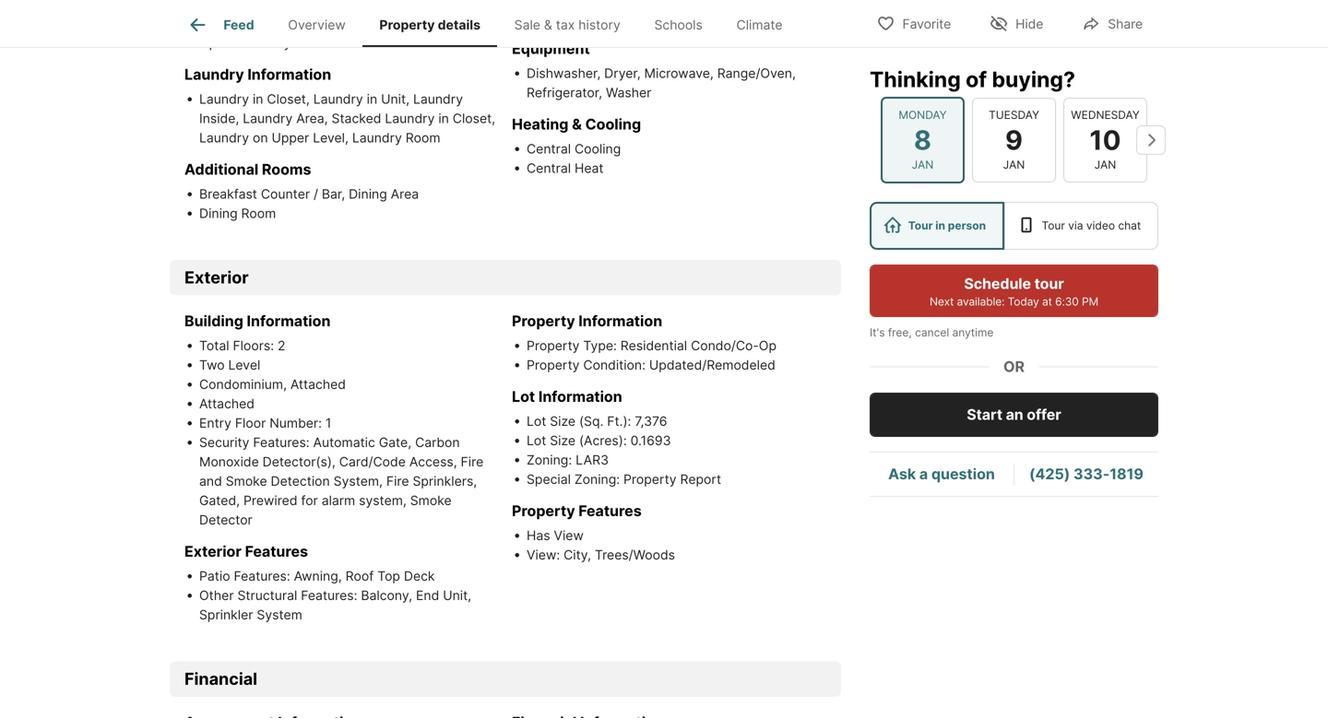 Task type: describe. For each thing, give the bounding box(es) containing it.
tax
[[556, 17, 575, 33]]

other
[[199, 588, 234, 604]]

gate,
[[379, 435, 412, 451]]

question
[[932, 466, 996, 484]]

sprinklers,
[[413, 474, 477, 489]]

of
[[966, 66, 988, 92]]

information for laundry
[[248, 65, 331, 83]]

level
[[228, 357, 261, 373]]

via
[[1069, 219, 1084, 233]]

2
[[278, 338, 286, 354]]

in inside tour in person option
[[936, 219, 946, 233]]

access,
[[410, 454, 457, 470]]

heat
[[575, 160, 604, 176]]

to
[[236, 35, 248, 51]]

anytime
[[953, 326, 994, 340]]

list box containing tour in person
[[870, 202, 1159, 250]]

floors,
[[586, 9, 628, 25]]

share
[[1109, 16, 1143, 32]]

/
[[314, 186, 318, 202]]

microwave, inside microwave, range open to family room
[[199, 15, 269, 31]]

gated,
[[199, 493, 240, 509]]

it's
[[870, 326, 885, 340]]

heating
[[512, 115, 569, 133]]

tuesday 9 jan
[[989, 108, 1040, 172]]

2 size from the top
[[550, 433, 576, 449]]

a
[[920, 466, 929, 484]]

pm
[[1083, 295, 1099, 309]]

unit, inside laundry information laundry in closet, laundry in unit, laundry inside, laundry area, stacked laundry in closet, laundry on upper level, laundry room
[[381, 91, 410, 107]]

2 central from the top
[[527, 160, 571, 176]]

in up "stacked" on the top of the page
[[367, 91, 378, 107]]

chat
[[1119, 219, 1142, 233]]

features for property features
[[579, 502, 642, 520]]

feed
[[224, 17, 254, 33]]

laundry down "stacked" on the top of the page
[[352, 130, 402, 146]]

buying?
[[993, 66, 1076, 92]]

schedule
[[965, 275, 1032, 293]]

jan for 8
[[912, 158, 934, 172]]

6:30
[[1056, 295, 1079, 309]]

open
[[199, 35, 232, 51]]

(425) 333-1819
[[1030, 466, 1144, 484]]

view:
[[527, 548, 560, 563]]

deck
[[404, 569, 435, 584]]

upper
[[272, 130, 309, 146]]

overview tab
[[271, 3, 363, 47]]

laminate floors, tile floors
[[527, 9, 695, 25]]

next image
[[1137, 125, 1167, 155]]

family
[[252, 35, 291, 51]]

laundry up on
[[243, 111, 293, 126]]

dishwasher,
[[527, 65, 601, 81]]

total
[[199, 338, 229, 354]]

tour via video chat
[[1042, 219, 1142, 233]]

2 vertical spatial features:
[[301, 588, 358, 604]]

laundry information laundry in closet, laundry in unit, laundry inside, laundry area, stacked laundry in closet, laundry on upper level, laundry room
[[185, 65, 496, 146]]

sprinkler
[[199, 608, 253, 623]]

floors
[[657, 9, 695, 25]]

detector(s),
[[263, 454, 336, 470]]

room inside additional rooms breakfast counter / bar, dining area dining room
[[241, 206, 276, 221]]

op
[[759, 338, 777, 354]]

ask a question link
[[889, 466, 996, 484]]

building information total floors: 2 two level condominium, attached attached entry floor number: 1
[[185, 312, 346, 431]]

favorite button
[[862, 4, 967, 42]]

refrigerator,
[[527, 85, 603, 100]]

security features:
[[199, 435, 313, 451]]

property inside lot information lot size (sq. ft.): 7,376 lot size (acres): 0.1693 zoning: lar3 special zoning: property report
[[624, 472, 677, 488]]

balcony,
[[361, 588, 413, 604]]

thinking of buying?
[[870, 66, 1076, 92]]

features: inside exterior features patio features: awning, roof top deck
[[234, 569, 290, 584]]

floors:
[[233, 338, 274, 354]]

dryer,
[[605, 65, 641, 81]]

features for exterior features
[[245, 543, 308, 561]]

jan for 10
[[1095, 158, 1117, 172]]

cancel
[[916, 326, 950, 340]]

on
[[253, 130, 268, 146]]

carbon
[[415, 435, 460, 451]]

tour for tour in person
[[909, 219, 934, 233]]

property inside property features has view view: city, trees/woods
[[512, 502, 575, 520]]

information for building
[[247, 312, 331, 330]]

1 vertical spatial closet,
[[453, 111, 496, 126]]

jan for 9
[[1004, 158, 1026, 172]]

laundry right "stacked" on the top of the page
[[385, 111, 435, 126]]

exterior features patio features: awning, roof top deck
[[185, 543, 435, 584]]

(acres):
[[580, 433, 627, 449]]

condo/co-
[[691, 338, 759, 354]]

financial
[[185, 669, 258, 690]]

equipment dishwasher, dryer, microwave, range/oven, refrigerator, washer
[[512, 39, 796, 100]]

property inside tab
[[380, 17, 435, 33]]

property features has view view: city, trees/woods
[[512, 502, 676, 563]]

1819
[[1110, 466, 1144, 484]]

1 horizontal spatial dining
[[349, 186, 387, 202]]

tour in person
[[909, 219, 987, 233]]

share button
[[1067, 4, 1159, 42]]

1 vertical spatial attached
[[199, 396, 255, 412]]

property details tab
[[363, 3, 498, 47]]

patio
[[199, 569, 230, 584]]

offer
[[1027, 406, 1062, 424]]

& for heating
[[572, 115, 582, 133]]

9
[[1006, 124, 1024, 156]]

laundry down the property details tab
[[413, 91, 463, 107]]

building
[[185, 312, 243, 330]]

today
[[1008, 295, 1040, 309]]

lot information lot size (sq. ft.): 7,376 lot size (acres): 0.1693 zoning: lar3 special zoning: property report
[[512, 388, 722, 488]]

breakfast
[[199, 186, 257, 202]]

sale & tax history
[[515, 17, 621, 33]]

inside,
[[199, 111, 239, 126]]

ask a question
[[889, 466, 996, 484]]

system,
[[334, 474, 383, 489]]

level,
[[313, 130, 349, 146]]

exterior for exterior features patio features: awning, roof top deck
[[185, 543, 242, 561]]

top
[[378, 569, 400, 584]]

0 vertical spatial attached
[[291, 377, 346, 392]]

0 vertical spatial closet,
[[267, 91, 310, 107]]

room inside microwave, range open to family room
[[295, 35, 330, 51]]



Task type: vqa. For each thing, say whether or not it's contained in the screenshot.
City, Address, School, Agent, ZIP "search field" on the left of page
no



Task type: locate. For each thing, give the bounding box(es) containing it.
smoke down monoxide
[[226, 474, 267, 489]]

closet,
[[267, 91, 310, 107], [453, 111, 496, 126]]

& inside heating & cooling central cooling central heat
[[572, 115, 582, 133]]

information up "type:"
[[579, 312, 663, 330]]

hide
[[1016, 16, 1044, 32]]

1 vertical spatial size
[[550, 433, 576, 449]]

0 vertical spatial fire
[[461, 454, 484, 470]]

sale & tax history tab
[[498, 3, 638, 47]]

0 horizontal spatial room
[[241, 206, 276, 221]]

has
[[527, 528, 551, 544]]

dining
[[349, 186, 387, 202], [199, 206, 238, 221]]

features up view
[[579, 502, 642, 520]]

1 horizontal spatial closet,
[[453, 111, 496, 126]]

closet, up area,
[[267, 91, 310, 107]]

condition:
[[584, 357, 646, 373]]

features: up structural at the left of the page
[[234, 569, 290, 584]]

laundry up inside,
[[199, 91, 249, 107]]

1 horizontal spatial jan
[[1004, 158, 1026, 172]]

information up (sq.
[[539, 388, 623, 406]]

0 horizontal spatial features
[[245, 543, 308, 561]]

fire
[[461, 454, 484, 470], [387, 474, 409, 489]]

fire up system,
[[387, 474, 409, 489]]

0 horizontal spatial smoke
[[226, 474, 267, 489]]

attached up 1
[[291, 377, 346, 392]]

features
[[579, 502, 642, 520], [245, 543, 308, 561]]

updated/remodeled
[[650, 357, 776, 373]]

0 vertical spatial exterior
[[185, 267, 249, 288]]

history
[[579, 17, 621, 33]]

size left (acres):
[[550, 433, 576, 449]]

monday
[[899, 108, 947, 122]]

equipment
[[512, 39, 590, 57]]

schedule tour next available: today at 6:30 pm
[[930, 275, 1099, 309]]

tour via video chat option
[[1005, 202, 1159, 250]]

information inside property information property type: residential condo/co-op property condition: updated/remodeled
[[579, 312, 663, 330]]

jan down 10
[[1095, 158, 1117, 172]]

features: down awning,
[[301, 588, 358, 604]]

room up area
[[406, 130, 441, 146]]

schools
[[655, 17, 703, 33]]

view
[[554, 528, 584, 544]]

0 vertical spatial central
[[527, 141, 571, 157]]

microwave, up to
[[199, 15, 269, 31]]

room down counter
[[241, 206, 276, 221]]

jan inside monday 8 jan
[[912, 158, 934, 172]]

information inside laundry information laundry in closet, laundry in unit, laundry inside, laundry area, stacked laundry in closet, laundry on upper level, laundry room
[[248, 65, 331, 83]]

0 vertical spatial unit,
[[381, 91, 410, 107]]

dining right bar,
[[349, 186, 387, 202]]

tab list containing feed
[[170, 0, 815, 47]]

0 horizontal spatial unit,
[[381, 91, 410, 107]]

dining down breakfast
[[199, 206, 238, 221]]

1 horizontal spatial tour
[[1042, 219, 1066, 233]]

exterior for exterior
[[185, 267, 249, 288]]

0 vertical spatial cooling
[[586, 115, 641, 133]]

range
[[272, 15, 311, 31]]

microwave, inside equipment dishwasher, dryer, microwave, range/oven, refrigerator, washer
[[645, 65, 714, 81]]

1 vertical spatial features:
[[234, 569, 290, 584]]

1 horizontal spatial room
[[295, 35, 330, 51]]

zoning: down lar3
[[575, 472, 620, 488]]

1 vertical spatial microwave,
[[645, 65, 714, 81]]

exterior inside exterior features patio features: awning, roof top deck
[[185, 543, 242, 561]]

schools tab
[[638, 3, 720, 47]]

None button
[[881, 97, 965, 184], [973, 98, 1057, 183], [1064, 98, 1148, 183], [881, 97, 965, 184], [973, 98, 1057, 183], [1064, 98, 1148, 183]]

lar3
[[576, 452, 609, 468]]

jan down 9
[[1004, 158, 1026, 172]]

0 vertical spatial lot
[[512, 388, 535, 406]]

condominium,
[[199, 377, 287, 392]]

number:
[[270, 416, 322, 431]]

2 horizontal spatial jan
[[1095, 158, 1117, 172]]

0 vertical spatial zoning:
[[527, 452, 572, 468]]

heating & cooling central cooling central heat
[[512, 115, 641, 176]]

1 vertical spatial lot
[[527, 414, 547, 429]]

8
[[915, 124, 932, 156]]

counter
[[261, 186, 310, 202]]

0 horizontal spatial jan
[[912, 158, 934, 172]]

333-
[[1074, 466, 1110, 484]]

range/oven,
[[718, 65, 796, 81]]

information up 2
[[247, 312, 331, 330]]

1 horizontal spatial fire
[[461, 454, 484, 470]]

1 vertical spatial central
[[527, 160, 571, 176]]

in up on
[[253, 91, 263, 107]]

two
[[199, 357, 225, 373]]

room inside laundry information laundry in closet, laundry in unit, laundry inside, laundry area, stacked laundry in closet, laundry on upper level, laundry room
[[406, 130, 441, 146]]

1 size from the top
[[550, 414, 576, 429]]

zoning: up special
[[527, 452, 572, 468]]

2 vertical spatial room
[[241, 206, 276, 221]]

& for sale
[[544, 17, 553, 33]]

jan down 8
[[912, 158, 934, 172]]

exterior up building
[[185, 267, 249, 288]]

tour in person option
[[870, 202, 1005, 250]]

1 vertical spatial unit,
[[443, 588, 472, 604]]

person
[[949, 219, 987, 233]]

laundry up "stacked" on the top of the page
[[313, 91, 363, 107]]

2 horizontal spatial room
[[406, 130, 441, 146]]

0 vertical spatial &
[[544, 17, 553, 33]]

system
[[257, 608, 303, 623]]

features inside property features has view view: city, trees/woods
[[579, 502, 642, 520]]

1 vertical spatial &
[[572, 115, 582, 133]]

automatic
[[313, 435, 375, 451]]

1 central from the top
[[527, 141, 571, 157]]

city,
[[564, 548, 592, 563]]

unit, up "stacked" on the top of the page
[[381, 91, 410, 107]]

1 tour from the left
[[909, 219, 934, 233]]

1 horizontal spatial features
[[579, 502, 642, 520]]

microwave, range open to family room
[[199, 15, 330, 51]]

0 horizontal spatial tour
[[909, 219, 934, 233]]

jan inside wednesday 10 jan
[[1095, 158, 1117, 172]]

unit, inside 'balcony, end unit, sprinkler system'
[[443, 588, 472, 604]]

0 horizontal spatial zoning:
[[527, 452, 572, 468]]

0 horizontal spatial microwave,
[[199, 15, 269, 31]]

property
[[380, 17, 435, 33], [512, 312, 575, 330], [527, 338, 580, 354], [527, 357, 580, 373], [624, 472, 677, 488], [512, 502, 575, 520]]

other structural features:
[[199, 588, 361, 604]]

1 exterior from the top
[[185, 267, 249, 288]]

0 vertical spatial features
[[579, 502, 642, 520]]

unit, right end
[[443, 588, 472, 604]]

0 vertical spatial microwave,
[[199, 15, 269, 31]]

1 vertical spatial fire
[[387, 474, 409, 489]]

1 horizontal spatial attached
[[291, 377, 346, 392]]

awning,
[[294, 569, 342, 584]]

0 vertical spatial size
[[550, 414, 576, 429]]

cooling up heat
[[575, 141, 621, 157]]

& inside tab
[[544, 17, 553, 33]]

laundry down inside,
[[199, 130, 249, 146]]

microwave, down schools tab
[[645, 65, 714, 81]]

information inside building information total floors: 2 two level condominium, attached attached entry floor number: 1
[[247, 312, 331, 330]]

for
[[301, 493, 318, 509]]

laundry down the open at the left of the page
[[185, 65, 244, 83]]

0.1693
[[631, 433, 671, 449]]

1 vertical spatial exterior
[[185, 543, 242, 561]]

(425)
[[1030, 466, 1071, 484]]

tour left person
[[909, 219, 934, 233]]

2 jan from the left
[[1004, 158, 1026, 172]]

2 tour from the left
[[1042, 219, 1066, 233]]

1 horizontal spatial smoke
[[410, 493, 452, 509]]

fire up sprinklers,
[[461, 454, 484, 470]]

cooling down washer
[[586, 115, 641, 133]]

free,
[[889, 326, 913, 340]]

& down refrigerator,
[[572, 115, 582, 133]]

wednesday
[[1072, 108, 1140, 122]]

features: down number:
[[253, 435, 310, 451]]

start an offer
[[967, 406, 1062, 424]]

0 vertical spatial features:
[[253, 435, 310, 451]]

0 vertical spatial smoke
[[226, 474, 267, 489]]

thinking
[[870, 66, 961, 92]]

in right "stacked" on the top of the page
[[439, 111, 449, 126]]

favorite
[[903, 16, 952, 32]]

1 vertical spatial zoning:
[[575, 472, 620, 488]]

0 vertical spatial room
[[295, 35, 330, 51]]

1 vertical spatial smoke
[[410, 493, 452, 509]]

& left tax
[[544, 17, 553, 33]]

tour for tour via video chat
[[1042, 219, 1066, 233]]

0 horizontal spatial fire
[[387, 474, 409, 489]]

features up other structural features: in the bottom of the page
[[245, 543, 308, 561]]

area,
[[296, 111, 328, 126]]

exterior up patio
[[185, 543, 242, 561]]

1 horizontal spatial microwave,
[[645, 65, 714, 81]]

sale
[[515, 17, 541, 33]]

at
[[1043, 295, 1053, 309]]

information for property
[[579, 312, 663, 330]]

video
[[1087, 219, 1116, 233]]

stacked
[[332, 111, 382, 126]]

1 vertical spatial features
[[245, 543, 308, 561]]

information down family
[[248, 65, 331, 83]]

ask
[[889, 466, 917, 484]]

overview
[[288, 17, 346, 33]]

in
[[253, 91, 263, 107], [367, 91, 378, 107], [439, 111, 449, 126], [936, 219, 946, 233]]

washer
[[606, 85, 652, 100]]

climate tab
[[720, 3, 800, 47]]

in left person
[[936, 219, 946, 233]]

attached up entry
[[199, 396, 255, 412]]

size left (sq.
[[550, 414, 576, 429]]

closet, left heating
[[453, 111, 496, 126]]

entry
[[199, 416, 232, 431]]

additional rooms breakfast counter / bar, dining area dining room
[[185, 160, 419, 221]]

features inside exterior features patio features: awning, roof top deck
[[245, 543, 308, 561]]

detection
[[271, 474, 330, 489]]

0 horizontal spatial dining
[[199, 206, 238, 221]]

1 vertical spatial room
[[406, 130, 441, 146]]

jan inside tuesday 9 jan
[[1004, 158, 1026, 172]]

bar,
[[322, 186, 345, 202]]

tab list
[[170, 0, 815, 47]]

1 horizontal spatial zoning:
[[575, 472, 620, 488]]

0 horizontal spatial attached
[[199, 396, 255, 412]]

1 jan from the left
[[912, 158, 934, 172]]

information
[[248, 65, 331, 83], [247, 312, 331, 330], [579, 312, 663, 330], [539, 388, 623, 406]]

0 horizontal spatial &
[[544, 17, 553, 33]]

information for lot
[[539, 388, 623, 406]]

2 exterior from the top
[[185, 543, 242, 561]]

3 jan from the left
[[1095, 158, 1117, 172]]

&
[[544, 17, 553, 33], [572, 115, 582, 133]]

0 horizontal spatial closet,
[[267, 91, 310, 107]]

smoke down sprinklers,
[[410, 493, 452, 509]]

prewired
[[244, 493, 298, 509]]

automatic gate, carbon monoxide detector(s), card/code access, fire and smoke detection system, fire sprinklers, gated, prewired for alarm system, smoke detector
[[199, 435, 484, 528]]

it's free, cancel anytime
[[870, 326, 994, 340]]

tour
[[1035, 275, 1065, 293]]

trees/woods
[[595, 548, 676, 563]]

central down heating
[[527, 141, 571, 157]]

0 vertical spatial dining
[[349, 186, 387, 202]]

list box
[[870, 202, 1159, 250]]

tour left via
[[1042, 219, 1066, 233]]

rooms
[[262, 160, 311, 178]]

2 vertical spatial lot
[[527, 433, 547, 449]]

feed link
[[187, 14, 254, 36]]

laminate
[[527, 9, 583, 25]]

balcony, end unit, sprinkler system
[[199, 588, 472, 623]]

room
[[295, 35, 330, 51], [406, 130, 441, 146], [241, 206, 276, 221]]

1 vertical spatial cooling
[[575, 141, 621, 157]]

special
[[527, 472, 571, 488]]

property information property type: residential condo/co-op property condition: updated/remodeled
[[512, 312, 777, 373]]

climate
[[737, 17, 783, 33]]

central left heat
[[527, 160, 571, 176]]

1 horizontal spatial unit,
[[443, 588, 472, 604]]

1 horizontal spatial &
[[572, 115, 582, 133]]

structural
[[238, 588, 297, 604]]

information inside lot information lot size (sq. ft.): 7,376 lot size (acres): 0.1693 zoning: lar3 special zoning: property report
[[539, 388, 623, 406]]

room down 'overview'
[[295, 35, 330, 51]]

size
[[550, 414, 576, 429], [550, 433, 576, 449]]

or
[[1004, 358, 1025, 376]]

smoke
[[226, 474, 267, 489], [410, 493, 452, 509]]

1 vertical spatial dining
[[199, 206, 238, 221]]



